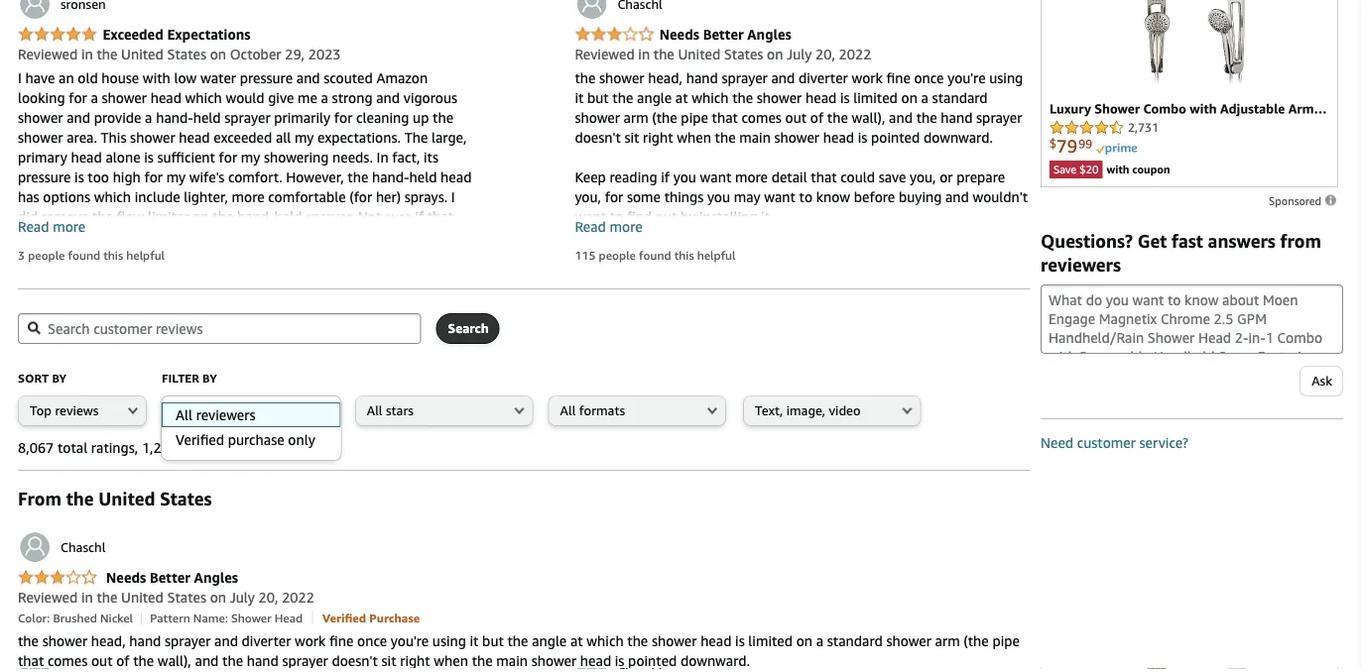 Task type: vqa. For each thing, say whether or not it's contained in the screenshot.
Sell
no



Task type: describe. For each thing, give the bounding box(es) containing it.
i inside the first the pro's: this shower head kit is pretty fast to install. the only tools i recommend are a channel lock wrench and a terry cloth to prevent scratching the head nut when tightening. otherwise, the kit comes with everything you need to do it, which is basically some teflon tape and rubber washers. remember, with water, we don't tighten until our knuckles are white and our face is red. tighten finger tight plus a half turn, completely install, turn on the water and look at joints, attachments and transitions where water should not escaping. turn to the right (tighten) only until water leaks stop. the exception is in joints you can't see (sorry. just remember, water leaks are bad, especially when the water doesn't go down a drain)
[[946, 268, 950, 285]]

only inside all reviewers verified purchase only
[[288, 432, 315, 449]]

head down hold
[[581, 654, 612, 670]]

lower
[[721, 626, 756, 642]]

it, inside "the in-line, built-in diverter is simple and easy to turn and intuitive. it does have that plastic feel to it, but it is a nice feature and it's helpful. it has three settings: head only, sprayer only, and head/sprayer combo. it may also turn completely off, but most manufacturers allow some water to flow past the valve to remind the user they are on a temporary water hold setting in the diverter or hand sprayer and it prevents all water pressure stoppage at a lower quality valve than the ones in your plumbing system. so, just turn the water off when you don't need it."
[[760, 527, 773, 543]]

0 vertical spatial 20,
[[816, 46, 836, 63]]

amazon
[[377, 70, 428, 86]]

i right sprays.
[[451, 189, 455, 205]]

tape inside installation was as easy as can be, as the three pipe joints are provided with washers.  no pipe dope or tape required.  no problem applying enough force to the main swivel joint to keep everything tight and stable.
[[212, 308, 240, 325]]

three inside "the in-line, built-in diverter is simple and easy to turn and intuitive. it does have that plastic feel to it, but it is a nice feature and it's helpful. it has three settings: head only, sprayer only, and head/sprayer combo. it may also turn completely off, but most manufacturers allow some water to flow past the valve to remind the user they are on a temporary water hold setting in the diverter or hand sprayer and it prevents all water pressure stoppage at a lower quality valve than the ones in your plumbing system. so, just turn the water off when you don't need it."
[[600, 546, 633, 563]]

as down 3 people found this helpful
[[120, 288, 134, 305]]

head left nut on the left top of page
[[575, 308, 606, 325]]

it up keep
[[575, 90, 584, 106]]

advantage
[[230, 407, 297, 424]]

found for 115
[[639, 249, 671, 263]]

it's inside one caveat, which applies to all dual head shower heads.  it may be difficult or impossible to take full advantage of using both heads simultaneously as in this case, the heads are centered on different points.  however, in this case, both heads are capable of covering the full body alone, so it's not an issue for me.  also, the mounting height limits the potential aiming and may prevent one of the heads from reaching the desired body parts.
[[113, 467, 130, 483]]

right inside the first the pro's: this shower head kit is pretty fast to install. the only tools i recommend are a channel lock wrench and a terry cloth to prevent scratching the head nut when tightening. otherwise, the kit comes with everything you need to do it, which is basically some teflon tape and rubber washers. remember, with water, we don't tighten until our knuckles are white and our face is red. tighten finger tight plus a half turn, completely install, turn on the water and look at joints, attachments and transitions where water should not escaping. turn to the right (tighten) only until water leaks stop. the exception is in joints you can't see (sorry. just remember, water leaks are bad, especially when the water doesn't go down a drain)
[[962, 407, 992, 424]]

verified inside all reviewers verified purchase only
[[176, 432, 224, 449]]

2 horizontal spatial my
[[295, 130, 314, 146]]

need customer service?
[[1041, 435, 1189, 452]]

of up mounting
[[352, 447, 365, 464]]

to right turn
[[920, 407, 933, 424]]

all inside all reviewers verified purchase only
[[176, 407, 193, 424]]

to right feel
[[743, 527, 757, 543]]

0 horizontal spatial until
[[664, 427, 693, 444]]

0 horizontal spatial july
[[230, 590, 255, 606]]

that inside keep reading if you want more detail that could save you, or prepare you, for some things you may want to know before buying and wouldn't want to find out by installing it.
[[811, 169, 837, 186]]

different
[[377, 427, 432, 444]]

1 vertical spatial once
[[357, 634, 387, 650]]

does
[[575, 527, 605, 543]]

0 horizontal spatial better
[[150, 570, 191, 587]]

2 vertical spatial held
[[274, 209, 302, 225]]

0 vertical spatial comes
[[742, 110, 782, 126]]

are up "also,"
[[276, 447, 296, 464]]

color:
[[18, 612, 50, 626]]

0 vertical spatial sit
[[625, 130, 640, 146]]

with left low on the left top
[[143, 70, 171, 86]]

head up sprays.
[[441, 169, 472, 186]]

prevent inside one caveat, which applies to all dual head shower heads.  it may be difficult or impossible to take full advantage of using both heads simultaneously as in this case, the heads are centered on different points.  however, in this case, both heads are capable of covering the full body alone, so it's not an issue for me.  also, the mounting height limits the potential aiming and may prevent one of the heads from reaching the desired body parts.
[[208, 487, 256, 503]]

for down strong
[[334, 110, 353, 126]]

nickel
[[100, 612, 133, 626]]

have inside "the in-line, built-in diverter is simple and easy to turn and intuitive. it does have that plastic feel to it, but it is a nice feature and it's helpful. it has three settings: head only, sprayer only, and head/sprayer combo. it may also turn completely off, but most manufacturers allow some water to flow past the valve to remind the user they are on a temporary water hold setting in the diverter or hand sprayer and it prevents all water pressure stoppage at a lower quality valve than the ones in your plumbing system. so, just turn the water off when you don't need it."
[[608, 527, 638, 543]]

tightening.
[[673, 308, 742, 325]]

has inside i have an old house with low water pressure and scouted amazon looking for a shower head which would give me a strong and vigorous shower and provide a hand-held sprayer primarily for cleaning up the shower area.  this shower head exceeded all my expectations.  the large, primary head alone is sufficient for my showering needs.  in fact, its pressure is too high for my wife's comfort.  however, the hand-held head has options which include lighter, more comfortable (for her) sprays.  i did remove the flow limiter on the hand-held sprayer.  not sure if that was necessary, but without it, i can reach the far end of the tub with considerable water pressure.
[[18, 189, 39, 205]]

completely inside "the in-line, built-in diverter is simple and easy to turn and intuitive. it does have that plastic feel to it, but it is a nice feature and it's helpful. it has three settings: head only, sprayer only, and head/sprayer combo. it may also turn completely off, but most manufacturers allow some water to flow past the valve to remind the user they are on a temporary water hold setting in the diverter or hand sprayer and it prevents all water pressure stoppage at a lower quality valve than the ones in your plumbing system. so, just turn the water off when you don't need it."
[[665, 566, 735, 583]]

0 vertical spatial both
[[354, 407, 384, 424]]

1 vertical spatial head
[[275, 612, 303, 626]]

or inside one caveat, which applies to all dual head shower heads.  it may be difficult or impossible to take full advantage of using both heads simultaneously as in this case, the heads are centered on different points.  however, in this case, both heads are capable of covering the full body alone, so it's not an issue for me.  also, the mounting height limits the potential aiming and may prevent one of the heads from reaching the desired body parts.
[[70, 407, 83, 424]]

0 vertical spatial case,
[[176, 427, 206, 444]]

1 vertical spatial fine
[[330, 634, 354, 650]]

i up the looking on the left top of the page
[[18, 70, 22, 86]]

joints inside installation was as easy as can be, as the three pipe joints are provided with washers.  no pipe dope or tape required.  no problem applying enough force to the main swivel joint to keep everything tight and stable.
[[343, 288, 378, 305]]

turn down lower
[[740, 646, 767, 662]]

brushed
[[53, 612, 97, 626]]

0 vertical spatial fine
[[887, 70, 911, 86]]

1 horizontal spatial reviews
[[213, 440, 260, 457]]

vigorous
[[404, 90, 458, 106]]

provided
[[405, 288, 460, 305]]

drain)
[[734, 467, 770, 483]]

are left the bad,
[[815, 447, 835, 464]]

experienced.
[[297, 546, 376, 563]]

cleaning
[[356, 110, 409, 126]]

0 vertical spatial you're
[[948, 70, 986, 86]]

heads.
[[335, 388, 375, 404]]

0 horizontal spatial hand-
[[156, 110, 193, 126]]

was inside installation was as easy as can be, as the three pipe joints are provided with washers.  no pipe dope or tape required.  no problem applying enough force to the main swivel joint to keep everything tight and stable.
[[93, 288, 117, 305]]

questions?
[[1041, 230, 1133, 252]]

0 horizontal spatial head,
[[91, 634, 126, 650]]

0 vertical spatial until
[[889, 348, 918, 364]]

0 vertical spatial (the
[[652, 110, 678, 126]]

head up could
[[824, 130, 855, 146]]

all inside "the in-line, built-in diverter is simple and easy to turn and intuitive. it does have that plastic feel to it, but it is a nice feature and it's helpful. it has three settings: head only, sprayer only, and head/sprayer combo. it may also turn completely off, but most manufacturers allow some water to flow past the valve to remind the user they are on a temporary water hold setting in the diverter or hand sprayer and it prevents all water pressure stoppage at a lower quality valve than the ones in your plumbing system. so, just turn the water off when you don't need it."
[[948, 606, 963, 622]]

my initial shower was as good as i have ever experienced.  no need to say more.
[[18, 546, 473, 583]]

head right system. in the bottom of the page
[[701, 634, 732, 650]]

save
[[879, 169, 906, 186]]

0 horizontal spatial arm
[[624, 110, 649, 126]]

may inside "the in-line, built-in diverter is simple and easy to turn and intuitive. it does have that plastic feel to it, but it is a nice feature and it's helpful. it has three settings: head only, sprayer only, and head/sprayer combo. it may also turn completely off, but most manufacturers allow some water to flow past the valve to remind the user they are on a temporary water hold setting in the diverter or hand sprayer and it prevents all water pressure stoppage at a lower quality valve than the ones in your plumbing system. so, just turn the water off when you don't need it."
[[575, 566, 602, 583]]

1 vertical spatial downward.
[[681, 654, 750, 670]]

with up issue
[[181, 440, 209, 457]]

stars
[[386, 403, 414, 419]]

or inside keep reading if you want more detail that could save you, or prepare you, for some things you may want to know before buying and wouldn't want to find out by installing it.
[[940, 169, 953, 186]]

just inside the first the pro's: this shower head kit is pretty fast to install. the only tools i recommend are a channel lock wrench and a terry cloth to prevent scratching the head nut when tightening. otherwise, the kit comes with everything you need to do it, which is basically some teflon tape and rubber washers. remember, with water, we don't tighten until our knuckles are white and our face is red. tighten finger tight plus a half turn, completely install, turn on the water and look at joints, attachments and transitions where water should not escaping. turn to the right (tighten) only until water leaks stop. the exception is in joints you can't see (sorry. just remember, water leaks are bad, especially when the water doesn't go down a drain)
[[642, 447, 665, 464]]

parts.
[[127, 507, 163, 523]]

system.
[[639, 646, 687, 662]]

as left good
[[156, 546, 169, 563]]

1 horizontal spatial limited
[[854, 90, 898, 106]]

from the united states
[[18, 488, 212, 510]]

this inside the first the pro's: this shower head kit is pretty fast to install. the only tools i recommend are a channel lock wrench and a terry cloth to prevent scratching the head nut when tightening. otherwise, the kit comes with everything you need to do it, which is basically some teflon tape and rubber washers. remember, with water, we don't tighten until our knuckles are white and our face is red. tighten finger tight plus a half turn, completely install, turn on the water and look at joints, attachments and transitions where water should not escaping. turn to the right (tighten) only until water leaks stop. the exception is in joints you can't see (sorry. just remember, water leaks are bad, especially when the water doesn't go down a drain)
[[575, 268, 601, 285]]

head up 'detail'
[[806, 90, 837, 106]]

mounting
[[320, 467, 382, 483]]

however, inside one caveat, which applies to all dual head shower heads.  it may be difficult or impossible to take full advantage of using both heads simultaneously as in this case, the heads are centered on different points.  however, in this case, both heads are capable of covering the full body alone, so it's not an issue for me.  also, the mounting height limits the potential aiming and may prevent one of the heads from reaching the desired body parts.
[[64, 447, 122, 464]]

1 horizontal spatial want
[[700, 169, 732, 186]]

1 vertical spatial both
[[202, 447, 232, 464]]

to down applies
[[158, 407, 171, 424]]

2 read more link from the left
[[575, 219, 643, 235]]

0 horizontal spatial limited
[[749, 634, 793, 650]]

you up installing
[[708, 189, 731, 205]]

1 horizontal spatial body
[[92, 507, 123, 523]]

1 vertical spatial kit
[[842, 308, 858, 325]]

which inside the first the pro's: this shower head kit is pretty fast to install. the only tools i recommend are a channel lock wrench and a terry cloth to prevent scratching the head nut when tightening. otherwise, the kit comes with everything you need to do it, which is basically some teflon tape and rubber washers. remember, with water, we don't tighten until our knuckles are white and our face is red. tighten finger tight plus a half turn, completely install, turn on the water and look at joints, attachments and transitions where water should not escaping. turn to the right (tighten) only until water leaks stop. the exception is in joints you can't see (sorry. just remember, water leaks are bad, especially when the water doesn't go down a drain)
[[689, 328, 726, 344]]

0 vertical spatial standard
[[933, 90, 988, 106]]

joint
[[224, 328, 252, 344]]

to inside my initial shower was as good as i have ever experienced.  no need to say more.
[[436, 546, 449, 563]]

image,
[[787, 403, 826, 419]]

lock
[[663, 288, 688, 305]]

with right tub
[[418, 229, 445, 245]]

0 horizontal spatial no
[[107, 308, 125, 325]]

to up terry
[[791, 268, 804, 285]]

has inside "the in-line, built-in diverter is simple and easy to turn and intuitive. it does have that plastic feel to it, but it is a nice feature and it's helpful. it has three settings: head only, sprayer only, and head/sprayer combo. it may also turn completely off, but most manufacturers allow some water to flow past the valve to remind the user they are on a temporary water hold setting in the diverter or hand sprayer and it prevents all water pressure stoppage at a lower quality valve than the ones in your plumbing system. so, just turn the water off when you don't need it."
[[575, 546, 597, 563]]

out inside keep reading if you want more detail that could save you, or prepare you, for some things you may want to know before buying and wouldn't want to find out by installing it.
[[656, 209, 677, 225]]

its
[[424, 149, 439, 166]]

flow inside "the in-line, built-in diverter is simple and easy to turn and intuitive. it does have that plastic feel to it, but it is a nice feature and it's helpful. it has three settings: head only, sprayer only, and head/sprayer combo. it may also turn completely off, but most manufacturers allow some water to flow past the valve to remind the user they are on a temporary water hold setting in the diverter or hand sprayer and it prevents all water pressure stoppage at a lower quality valve than the ones in your plumbing system. so, just turn the water off when you don't need it."
[[592, 586, 620, 602]]

1 vertical spatial standard
[[828, 634, 883, 650]]

without
[[138, 229, 187, 245]]

0 vertical spatial needs better angles
[[660, 26, 792, 43]]

this right the ratings,
[[141, 447, 164, 464]]

installing
[[700, 209, 758, 225]]

to down filter by
[[184, 388, 198, 404]]

using inside one caveat, which applies to all dual head shower heads.  it may be difficult or impossible to take full advantage of using both heads simultaneously as in this case, the heads are centered on different points.  however, in this case, both heads are capable of covering the full body alone, so it's not an issue for me.  also, the mounting height limits the potential aiming and may prevent one of the heads from reaching the desired body parts.
[[317, 407, 351, 424]]

it. inside "the in-line, built-in diverter is simple and easy to turn and intuitive. it does have that plastic feel to it, but it is a nice feature and it's helpful. it has three settings: head only, sprayer only, and head/sprayer combo. it may also turn completely off, but most manufacturers allow some water to flow past the valve to remind the user they are on a temporary water hold setting in the diverter or hand sprayer and it prevents all water pressure stoppage at a lower quality valve than the ones in your plumbing system. so, just turn the water off when you don't need it."
[[992, 646, 1004, 662]]

formats
[[579, 403, 625, 419]]

dropdown image for text, image, video
[[903, 407, 913, 415]]

more inside keep reading if you want more detail that could save you, or prepare you, for some things you may want to know before buying and wouldn't want to find out by installing it.
[[735, 169, 768, 186]]

end
[[324, 229, 347, 245]]

0 horizontal spatial angles
[[194, 570, 238, 587]]

people for 115
[[599, 249, 636, 263]]

it up sprayer
[[801, 527, 810, 543]]

pipe up problem
[[312, 288, 339, 305]]

0 horizontal spatial you,
[[575, 189, 602, 205]]

0 vertical spatial leaks
[[736, 427, 768, 444]]

sprayer inside i have an old house with low water pressure and scouted amazon looking for a shower head which would give me a strong and vigorous shower and provide a hand-held sprayer primarily for cleaning up the shower area.  this shower head exceeded all my expectations.  the large, primary head alone is sufficient for my showering needs.  in fact, its pressure is too high for my wife's comfort.  however, the hand-held head has options which include lighter, more comfortable (for her) sprays.  i did remove the flow limiter on the hand-held sprayer.  not sure if that was necessary, but without it, i can reach the far end of the tub with considerable water pressure.
[[225, 110, 271, 126]]

1 horizontal spatial (the
[[964, 634, 989, 650]]

which inside one caveat, which applies to all dual head shower heads.  it may be difficult or impossible to take full advantage of using both heads simultaneously as in this case, the heads are centered on different points.  however, in this case, both heads are capable of covering the full body alone, so it's not an issue for me.  also, the mounting height limits the potential aiming and may prevent one of the heads from reaching the desired body parts.
[[95, 388, 132, 404]]

helpful for 115 people found this helpful
[[697, 249, 736, 263]]

everything inside the first the pro's: this shower head kit is pretty fast to install. the only tools i recommend are a channel lock wrench and a terry cloth to prevent scratching the head nut when tightening. otherwise, the kit comes with everything you need to do it, which is basically some teflon tape and rubber washers. remember, with water, we don't tighten until our knuckles are white and our face is red. tighten finger tight plus a half turn, completely install, turn on the water and look at joints, attachments and transitions where water should not escaping. turn to the right (tighten) only until water leaks stop. the exception is in joints you can't see (sorry. just remember, water leaks are bad, especially when the water doesn't go down a drain)
[[937, 308, 1005, 325]]

0 horizontal spatial work
[[295, 634, 326, 650]]

that inside "the in-line, built-in diverter is simple and easy to turn and intuitive. it does have that plastic feel to it, but it is a nice feature and it's helpful. it has three settings: head only, sprayer only, and head/sprayer combo. it may also turn completely off, but most manufacturers allow some water to flow past the valve to remind the user they are on a temporary water hold setting in the diverter or hand sprayer and it prevents all water pressure stoppage at a lower quality valve than the ones in your plumbing system. so, just turn the water off when you don't need it."
[[642, 527, 668, 543]]

impossible
[[87, 407, 154, 424]]

0 horizontal spatial held
[[193, 110, 221, 126]]

three inside installation was as easy as can be, as the three pipe joints are provided with washers.  no pipe dope or tape required.  no problem applying enough force to the main swivel joint to keep everything tight and stable.
[[275, 288, 308, 305]]

0 vertical spatial full
[[206, 407, 227, 424]]

give
[[268, 90, 294, 106]]

to down 'detail'
[[800, 189, 813, 205]]

0 vertical spatial kit
[[688, 268, 704, 285]]

this down applies
[[149, 427, 172, 444]]

1 horizontal spatial you,
[[910, 169, 937, 186]]

sort
[[18, 372, 49, 386]]

from inside one caveat, which applies to all dual head shower heads.  it may be difficult or impossible to take full advantage of using both heads simultaneously as in this case, the heads are centered on different points.  however, in this case, both heads are capable of covering the full body alone, so it's not an issue for me.  also, the mounting height limits the potential aiming and may prevent one of the heads from reaching the desired body parts.
[[369, 487, 400, 503]]

1 horizontal spatial no
[[304, 308, 322, 325]]

text, image, video
[[755, 403, 861, 419]]

0 vertical spatial wall),
[[852, 110, 886, 126]]

by for sort by
[[52, 372, 67, 386]]

installation was as easy as can be, as the three pipe joints are provided with washers.  no pipe dope or tape required.  no problem applying enough force to the main swivel joint to keep everything tight and stable.
[[18, 288, 460, 364]]

pipe up the things
[[681, 110, 709, 126]]

sprayer.
[[306, 209, 354, 225]]

prevent inside the first the pro's: this shower head kit is pretty fast to install. the only tools i recommend are a channel lock wrench and a terry cloth to prevent scratching the head nut when tightening. otherwise, the kit comes with everything you need to do it, which is basically some teflon tape and rubber washers. remember, with water, we don't tighten until our knuckles are white and our face is red. tighten finger tight plus a half turn, completely install, turn on the water and look at joints, attachments and transitions where water should not escaping. turn to the right (tighten) only until water leaks stop. the exception is in joints you can't see (sorry. just remember, water leaks are bad, especially when the water doesn't go down a drain)
[[867, 288, 915, 305]]

0 horizontal spatial wall),
[[158, 654, 191, 670]]

pipe left "dope"
[[129, 308, 156, 325]]

name:
[[193, 612, 228, 626]]

as right good
[[209, 546, 222, 563]]

for down "old"
[[69, 90, 87, 106]]

dropdown image for top reviews
[[128, 407, 138, 415]]

1 horizontal spatial main
[[497, 654, 528, 670]]

i down lighter,
[[207, 229, 211, 245]]

problem
[[325, 308, 379, 325]]

this inside i have an old house with low water pressure and scouted amazon looking for a shower head which would give me a strong and vigorous shower and provide a hand-held sprayer primarily for cleaning up the shower area.  this shower head exceeded all my expectations.  the large, primary head alone is sufficient for my showering needs.  in fact, its pressure is too high for my wife's comfort.  however, the hand-held head has options which include lighter, more comfortable (for her) sprays.  i did remove the flow limiter on the hand-held sprayer.  not sure if that was necessary, but without it, i can reach the far end of the tub with considerable water pressure.
[[101, 130, 127, 146]]

1 vertical spatial our
[[641, 368, 662, 384]]

What do you want to know about Moen Engage Magnetix Chrome 2.5 GPM Handheld/Rain Shower Head 2-in-1 Combo with Removable Handheld Spray Featuring Magnetic Docking System, 26009? text field
[[1041, 285, 1344, 354]]

1 horizontal spatial full
[[450, 447, 471, 464]]

you left can't
[[965, 427, 988, 444]]

built-
[[649, 507, 684, 523]]

this down necessary,
[[103, 249, 123, 263]]

0 horizontal spatial 20,
[[259, 590, 278, 606]]

leave feedback on sponsored ad element
[[1270, 195, 1339, 208]]

with inside installation was as easy as can be, as the three pipe joints are provided with washers.  no pipe dope or tape required.  no problem applying enough force to the main swivel joint to keep everything tight and stable.
[[18, 308, 46, 325]]

applying
[[382, 308, 437, 325]]

in
[[377, 149, 389, 166]]

1 horizontal spatial july
[[787, 46, 812, 63]]

2 horizontal spatial held
[[409, 169, 437, 186]]

white
[[575, 368, 610, 384]]

0 horizontal spatial comes
[[48, 654, 88, 670]]

tape inside the first the pro's: this shower head kit is pretty fast to install. the only tools i recommend are a channel lock wrench and a terry cloth to prevent scratching the head nut when tightening. otherwise, the kit comes with everything you need to do it, which is basically some teflon tape and rubber washers. remember, with water, we don't tighten until our knuckles are white and our face is red. tighten finger tight plus a half turn, completely install, turn on the water and look at joints, attachments and transitions where water should not escaping. turn to the right (tighten) only until water leaks stop. the exception is in joints you can't see (sorry. just remember, water leaks are bad, especially when the water doesn't go down a drain)
[[881, 328, 910, 344]]

the down text, image, video
[[807, 427, 830, 444]]

0 horizontal spatial want
[[575, 209, 607, 225]]

head up sufficient
[[179, 130, 210, 146]]

0 horizontal spatial valve
[[678, 586, 711, 602]]

1 vertical spatial valve
[[807, 626, 840, 642]]

desired
[[42, 507, 88, 523]]

0 vertical spatial right
[[643, 130, 674, 146]]

reviewers for all reviewers verified purchase only
[[196, 407, 256, 424]]

especially
[[870, 447, 931, 464]]

2 vertical spatial right
[[400, 654, 430, 670]]

1 vertical spatial leaks
[[780, 447, 812, 464]]

shower inside the first the pro's: this shower head kit is pretty fast to install. the only tools i recommend are a channel lock wrench and a terry cloth to prevent scratching the head nut when tightening. otherwise, the kit comes with everything you need to do it, which is basically some teflon tape and rubber washers. remember, with water, we don't tighten until our knuckles are white and our face is red. tighten finger tight plus a half turn, completely install, turn on the water and look at joints, attachments and transitions where water should not escaping. turn to the right (tighten) only until water leaks stop. the exception is in joints you can't see (sorry. just remember, water leaks are bad, especially when the water doesn't go down a drain)
[[604, 268, 650, 285]]

the right install.
[[853, 268, 877, 285]]

filter by
[[162, 372, 217, 386]]

8,067
[[18, 440, 54, 457]]

0 vertical spatial the shower head, hand sprayer and diverter work fine once you're using it but the angle at which the shower head is limited on a standard shower arm (the pipe that comes out of the wall), and the hand sprayer doesn't sit right when the main shower head is pointed downward.
[[575, 70, 1024, 146]]

1 vertical spatial sit
[[382, 654, 397, 670]]

reach
[[240, 229, 274, 245]]

tight inside installation was as easy as can be, as the three pipe joints are provided with washers.  no pipe dope or tape required.  no problem applying enough force to the main swivel joint to keep everything tight and stable.
[[378, 328, 408, 344]]

or inside "the in-line, built-in diverter is simple and easy to turn and intuitive. it does have that plastic feel to it, but it is a nice feature and it's helpful. it has three settings: head only, sprayer only, and head/sprayer combo. it may also turn completely off, but most manufacturers allow some water to flow past the valve to remind the user they are on a temporary water hold setting in the diverter or hand sprayer and it prevents all water pressure stoppage at a lower quality valve than the ones in your plumbing system. so, just turn the water off when you don't need it."
[[748, 606, 761, 622]]

0 vertical spatial body
[[18, 467, 49, 483]]

swivel
[[181, 328, 220, 344]]

color: brushed nickel
[[18, 612, 133, 626]]

exceeded
[[103, 26, 164, 43]]

0 vertical spatial work
[[852, 70, 883, 86]]

main inside installation was as easy as can be, as the three pipe joints are provided with washers.  no pipe dope or tape required.  no problem applying enough force to the main swivel joint to keep everything tight and stable.
[[146, 328, 178, 344]]

it's inside "the in-line, built-in diverter is simple and easy to turn and intuitive. it does have that plastic feel to it, but it is a nice feature and it's helpful. it has three settings: head only, sprayer only, and head/sprayer combo. it may also turn completely off, but most manufacturers allow some water to flow past the valve to remind the user they are on a temporary water hold setting in the diverter or hand sprayer and it prevents all water pressure stoppage at a lower quality valve than the ones in your plumbing system. so, just turn the water off when you don't need it."
[[943, 527, 961, 543]]

1 horizontal spatial arm
[[936, 634, 961, 650]]

1 read more link from the left
[[18, 219, 86, 235]]

lighter,
[[184, 189, 228, 205]]

remind
[[732, 586, 776, 602]]

1 vertical spatial the shower head, hand sprayer and diverter work fine once you're using it but the angle at which the shower head is limited on a standard shower arm (the pipe that comes out of the wall), and the hand sprayer doesn't sit right when the main shower head is pointed downward.
[[18, 634, 1020, 670]]

1 read from the left
[[18, 219, 49, 235]]

user
[[805, 586, 831, 602]]

do
[[653, 328, 670, 344]]

the inside i have an old house with low water pressure and scouted amazon looking for a shower head which would give me a strong and vigorous shower and provide a hand-held sprayer primarily for cleaning up the shower area.  this shower head exceeded all my expectations.  the large, primary head alone is sufficient for my showering needs.  in fact, its pressure is too high for my wife's comfort.  however, the hand-held head has options which include lighter, more comfortable (for her) sprays.  i did remove the flow limiter on the hand-held sprayer.  not sure if that was necessary, but without it, i can reach the far end of the tub with considerable water pressure.
[[405, 130, 428, 146]]

so
[[95, 467, 109, 483]]

as up "dope"
[[169, 288, 182, 305]]

prevents
[[889, 606, 944, 622]]

may down issue
[[177, 487, 204, 503]]

washers. inside the first the pro's: this shower head kit is pretty fast to install. the only tools i recommend are a channel lock wrench and a terry cloth to prevent scratching the head nut when tightening. otherwise, the kit comes with everything you need to do it, which is basically some teflon tape and rubber washers. remember, with water, we don't tighten until our knuckles are white and our face is red. tighten finger tight plus a half turn, completely install, turn on the water and look at joints, attachments and transitions where water should not escaping. turn to the right (tighten) only until water leaks stop. the exception is in joints you can't see (sorry. just remember, water leaks are bad, especially when the water doesn't go down a drain)
[[575, 348, 629, 364]]

to up feature
[[869, 507, 883, 523]]

turn up feature
[[886, 507, 913, 523]]

area.
[[67, 130, 97, 146]]

head down area.
[[71, 149, 102, 166]]

0 horizontal spatial | image
[[141, 613, 142, 625]]

head inside one caveat, which applies to all dual head shower heads.  it may be difficult or impossible to take full advantage of using both heads simultaneously as in this case, the heads are centered on different points.  however, in this case, both heads are capable of covering the full body alone, so it's not an issue for me.  also, the mounting height limits the potential aiming and may prevent one of the heads from reaching the desired body parts.
[[251, 388, 282, 404]]

it right helpful.
[[1016, 527, 1026, 543]]

one
[[18, 388, 44, 404]]

keep reading if you want more detail that could save you, or prepare you, for some things you may want to know before buying and wouldn't want to find out by installing it.
[[575, 169, 1028, 225]]

things
[[665, 189, 704, 205]]

1,274
[[142, 440, 178, 457]]

search
[[448, 321, 489, 336]]

chaschl link
[[18, 531, 106, 565]]

1 vertical spatial pointed
[[628, 654, 677, 670]]

0 horizontal spatial out
[[91, 654, 113, 670]]

are down first
[[575, 288, 595, 305]]

all reviewers option
[[161, 403, 341, 428]]

text,
[[755, 403, 783, 419]]

large,
[[432, 130, 467, 146]]

joints,
[[883, 388, 921, 404]]

to left remind
[[715, 586, 728, 602]]

it. inside keep reading if you want more detail that could save you, or prepare you, for some things you may want to know before buying and wouldn't want to find out by installing it.
[[761, 209, 774, 225]]

provide
[[94, 110, 141, 126]]

quality
[[760, 626, 803, 642]]

it inside one caveat, which applies to all dual head shower heads.  it may be difficult or impossible to take full advantage of using both heads simultaneously as in this case, the heads are centered on different points.  however, in this case, both heads are capable of covering the full body alone, so it's not an issue for me.  also, the mounting height limits the potential aiming and may prevent one of the heads from reaching the desired body parts.
[[379, 388, 388, 404]]

0 vertical spatial out
[[786, 110, 807, 126]]

you up the things
[[674, 169, 697, 186]]

rubber
[[941, 328, 983, 344]]

2 horizontal spatial using
[[990, 70, 1024, 86]]

see
[[575, 447, 596, 464]]

you up white
[[575, 328, 598, 344]]

intuitive.
[[944, 507, 999, 523]]

0 vertical spatial 2022
[[839, 46, 872, 63]]

1 vertical spatial reviewed in the united states on july 20, 2022
[[18, 590, 315, 606]]

1 horizontal spatial verified
[[323, 612, 366, 626]]

this right the pro's:
[[675, 249, 694, 263]]

at inside "the in-line, built-in diverter is simple and easy to turn and intuitive. it does have that plastic feel to it, but it is a nice feature and it's helpful. it has three settings: head only, sprayer only, and head/sprayer combo. it may also turn completely off, but most manufacturers allow some water to flow past the valve to remind the user they are on a temporary water hold setting in the diverter or hand sprayer and it prevents all water pressure stoppage at a lower quality valve than the ones in your plumbing system. so, just turn the water off when you don't need it."
[[694, 626, 707, 642]]

1 horizontal spatial only
[[633, 427, 661, 444]]

sprayer inside "the in-line, built-in diverter is simple and easy to turn and intuitive. it does have that plastic feel to it, but it is a nice feature and it's helpful. it has three settings: head only, sprayer only, and head/sprayer combo. it may also turn completely off, but most manufacturers allow some water to flow past the valve to remind the user they are on a temporary water hold setting in the diverter or hand sprayer and it prevents all water pressure stoppage at a lower quality valve than the ones in your plumbing system. so, just turn the water off when you don't need it."
[[800, 606, 846, 622]]

remember,
[[633, 348, 704, 364]]

0 vertical spatial head,
[[648, 70, 683, 86]]

1 vertical spatial my
[[241, 149, 260, 166]]

primary
[[18, 149, 67, 166]]

it down say
[[470, 634, 479, 650]]

are down advantage
[[275, 427, 295, 444]]

1 only, from the left
[[731, 546, 761, 563]]

more up the pro's:
[[610, 219, 643, 235]]

past
[[623, 586, 650, 602]]

manufacturers
[[823, 566, 915, 583]]

needs better angles link
[[18, 570, 238, 588]]

points.
[[18, 447, 61, 464]]

0 vertical spatial reviewed in the united states on july 20, 2022
[[575, 46, 872, 63]]

0 vertical spatial once
[[915, 70, 944, 86]]

comes inside the first the pro's: this shower head kit is pretty fast to install. the only tools i recommend are a channel lock wrench and a terry cloth to prevent scratching the head nut when tightening. otherwise, the kit comes with everything you need to do it, which is basically some teflon tape and rubber washers. remember, with water, we don't tighten until our knuckles are white and our face is red. tighten finger tight plus a half turn, completely install, turn on the water and look at joints, attachments and transitions where water should not escaping. turn to the right (tighten) only until water leaks stop. the exception is in joints you can't see (sorry. just remember, water leaks are bad, especially when the water doesn't go down a drain)
[[862, 308, 902, 325]]

turn up past
[[634, 566, 661, 583]]

if inside keep reading if you want more detail that could save you, or prepare you, for some things you may want to know before buying and wouldn't want to find out by installing it.
[[661, 169, 670, 186]]

of down nickel
[[116, 654, 130, 670]]

1 vertical spatial pressure
[[18, 169, 71, 186]]

are right knuckles in the right bottom of the page
[[1004, 348, 1024, 364]]

flow inside i have an old house with low water pressure and scouted amazon looking for a shower head which would give me a strong and vigorous shower and provide a hand-held sprayer primarily for cleaning up the shower area.  this shower head exceeded all my expectations.  the large, primary head alone is sufficient for my showering needs.  in fact, its pressure is too high for my wife's comfort.  however, the hand-held head has options which include lighter, more comfortable (for her) sprays.  i did remove the flow limiter on the hand-held sprayer.  not sure if that was necessary, but without it, i can reach the far end of the tub with considerable water pressure.
[[117, 209, 144, 225]]

head down low on the left top
[[151, 90, 182, 106]]

1 vertical spatial 2022
[[282, 590, 315, 606]]

Search submit
[[437, 315, 499, 343]]

attachments
[[925, 388, 1004, 404]]

1 horizontal spatial pressure
[[240, 70, 293, 86]]

1 horizontal spatial downward.
[[924, 130, 993, 146]]

total
[[58, 440, 88, 457]]

pipe right your
[[993, 634, 1020, 650]]

2 vertical spatial my
[[166, 169, 186, 186]]

head up lock
[[653, 268, 684, 285]]

to left find
[[610, 209, 624, 225]]

reviewers inside questions? get fast answers from reviewers
[[1041, 254, 1121, 275]]

also
[[605, 566, 631, 583]]

have inside i have an old house with low water pressure and scouted amazon looking for a shower head which would give me a strong and vigorous shower and provide a hand-held sprayer primarily for cleaning up the shower area.  this shower head exceeded all my expectations.  the large, primary head alone is sufficient for my showering needs.  in fact, its pressure is too high for my wife's comfort.  however, the hand-held head has options which include lighter, more comfortable (for her) sprays.  i did remove the flow limiter on the hand-held sprayer.  not sure if that was necessary, but without it, i can reach the far end of the tub with considerable water pressure.
[[25, 70, 55, 86]]

may inside keep reading if you want more detail that could save you, or prepare you, for some things you may want to know before buying and wouldn't want to find out by installing it.
[[734, 189, 761, 205]]

1 horizontal spatial angle
[[637, 90, 672, 106]]

for up the include
[[144, 169, 163, 186]]

Search customer reviews search field
[[18, 314, 422, 344]]

1 vertical spatial you're
[[391, 634, 429, 650]]

or inside installation was as easy as can be, as the three pipe joints are provided with washers.  no pipe dope or tape required.  no problem applying enough force to the main swivel joint to keep everything tight and stable.
[[195, 308, 208, 325]]

of up keep reading if you want more detail that could save you, or prepare you, for some things you may want to know before buying and wouldn't want to find out by installing it.
[[811, 110, 824, 126]]

pattern
[[150, 612, 190, 626]]

2 only, from the left
[[816, 546, 846, 563]]

1 horizontal spatial better
[[703, 26, 744, 43]]

on inside one caveat, which applies to all dual head shower heads.  it may be difficult or impossible to take full advantage of using both heads simultaneously as in this case, the heads are centered on different points.  however, in this case, both heads are capable of covering the full body alone, so it's not an issue for me.  also, the mounting height limits the potential aiming and may prevent one of the heads from reaching the desired body parts.
[[357, 427, 373, 444]]

to down required.
[[256, 328, 269, 344]]

all for all stars
[[367, 403, 383, 419]]

1 horizontal spatial | image
[[312, 612, 313, 626]]

was inside my initial shower was as good as i have ever experienced.  no need to say more.
[[128, 546, 152, 563]]

escaping.
[[826, 407, 884, 424]]

0 vertical spatial angles
[[748, 26, 792, 43]]

1 vertical spatial hand-
[[372, 169, 409, 186]]

stop.
[[772, 427, 803, 444]]

verified purchase link
[[323, 610, 420, 626]]

keep
[[273, 328, 303, 344]]

1 vertical spatial needs
[[106, 570, 146, 587]]

0 vertical spatial reviews
[[55, 403, 99, 419]]

2 read more from the left
[[575, 219, 643, 235]]

for down exceeded
[[219, 149, 237, 166]]

head inside "the in-line, built-in diverter is simple and easy to turn and intuitive. it does have that plastic feel to it, but it is a nice feature and it's helpful. it has three settings: head only, sprayer only, and head/sprayer combo. it may also turn completely off, but most manufacturers allow some water to flow past the valve to remind the user they are on a temporary water hold setting in the diverter or hand sprayer and it prevents all water pressure stoppage at a lower quality valve than the ones in your plumbing system. so, just turn the water off when you don't need it."
[[694, 546, 727, 563]]

2 vertical spatial doesn't
[[332, 654, 378, 670]]

to left do
[[636, 328, 650, 344]]



Task type: locate. For each thing, give the bounding box(es) containing it.
exception
[[834, 427, 895, 444]]

shower inside one caveat, which applies to all dual head shower heads.  it may be difficult or impossible to take full advantage of using both heads simultaneously as in this case, the heads are centered on different points.  however, in this case, both heads are capable of covering the full body alone, so it's not an issue for me.  also, the mounting height limits the potential aiming and may prevent one of the heads from reaching the desired body parts.
[[286, 388, 331, 404]]

2 horizontal spatial need
[[957, 646, 988, 662]]

turn
[[694, 388, 721, 404], [886, 507, 913, 523], [634, 566, 661, 583], [740, 646, 767, 662]]

2 helpful from the left
[[697, 249, 736, 263]]

prevent down tools
[[867, 288, 915, 305]]

expectations
[[167, 26, 251, 43]]

right down attachments on the bottom right
[[962, 407, 992, 424]]

it, right do
[[673, 328, 686, 344]]

would
[[226, 90, 265, 106]]

both down heads.
[[354, 407, 384, 424]]

kit up teflon
[[842, 308, 858, 325]]

1 vertical spatial can
[[186, 288, 207, 305]]

115 people found this helpful
[[575, 249, 736, 263]]

washers. up force
[[49, 308, 103, 325]]

and inside installation was as easy as can be, as the three pipe joints are provided with washers.  no pipe dope or tape required.  no problem applying enough force to the main swivel joint to keep everything tight and stable.
[[412, 328, 436, 344]]

1 horizontal spatial prevent
[[867, 288, 915, 305]]

dropdown image
[[708, 407, 718, 415]]

it, down simple
[[760, 527, 773, 543]]

want
[[700, 169, 732, 186], [764, 189, 796, 205], [575, 209, 607, 225]]

not inside one caveat, which applies to all dual head shower heads.  it may be difficult or impossible to take full advantage of using both heads simultaneously as in this case, the heads are centered on different points.  however, in this case, both heads are capable of covering the full body alone, so it's not an issue for me.  also, the mounting height limits the potential aiming and may prevent one of the heads from reaching the desired body parts.
[[134, 467, 155, 483]]

for left me.
[[213, 467, 231, 483]]

need inside "the in-line, built-in diverter is simple and easy to turn and intuitive. it does have that plastic feel to it, but it is a nice feature and it's helpful. it has three settings: head only, sprayer only, and head/sprayer combo. it may also turn completely off, but most manufacturers allow some water to flow past the valve to remind the user they are on a temporary water hold setting in the diverter or hand sprayer and it prevents all water pressure stoppage at a lower quality valve than the ones in your plumbing system. so, just turn the water off when you don't need it."
[[957, 646, 988, 662]]

it left prevents
[[877, 606, 886, 622]]

can inside i have an old house with low water pressure and scouted amazon looking for a shower head which would give me a strong and vigorous shower and provide a hand-held sprayer primarily for cleaning up the shower area.  this shower head exceeded all my expectations.  the large, primary head alone is sufficient for my showering needs.  in fact, its pressure is too high for my wife's comfort.  however, the hand-held head has options which include lighter, more comfortable (for her) sprays.  i did remove the flow limiter on the hand-held sprayer.  not sure if that was necessary, but without it, i can reach the far end of the tub with considerable water pressure.
[[214, 229, 236, 245]]

at inside the first the pro's: this shower head kit is pretty fast to install. the only tools i recommend are a channel lock wrench and a terry cloth to prevent scratching the head nut when tightening. otherwise, the kit comes with everything you need to do it, which is basically some teflon tape and rubber washers. remember, with water, we don't tighten until our knuckles are white and our face is red. tighten finger tight plus a half turn, completely install, turn on the water and look at joints, attachments and transitions where water should not escaping. turn to the right (tighten) only until water leaks stop. the exception is in joints you can't see (sorry. just remember, water leaks are bad, especially when the water doesn't go down a drain)
[[867, 388, 879, 404]]

valve
[[678, 586, 711, 602], [807, 626, 840, 642]]

limits
[[430, 467, 464, 483]]

2 horizontal spatial only
[[880, 268, 908, 285]]

read more
[[18, 219, 86, 235], [575, 219, 643, 235]]

1 helpful from the left
[[126, 249, 165, 263]]

1 vertical spatial doesn't
[[615, 467, 661, 483]]

turn inside the first the pro's: this shower head kit is pretty fast to install. the only tools i recommend are a channel lock wrench and a terry cloth to prevent scratching the head nut when tightening. otherwise, the kit comes with everything you need to do it, which is basically some teflon tape and rubber washers. remember, with water, we don't tighten until our knuckles are white and our face is red. tighten finger tight plus a half turn, completely install, turn on the water and look at joints, attachments and transitions where water should not escaping. turn to the right (tighten) only until water leaks stop. the exception is in joints you can't see (sorry. just remember, water leaks are bad, especially when the water doesn't go down a drain)
[[694, 388, 721, 404]]

install.
[[808, 268, 849, 285]]

2 vertical spatial some
[[956, 566, 990, 583]]

you
[[674, 169, 697, 186], [708, 189, 731, 205], [575, 328, 598, 344], [965, 427, 988, 444], [894, 646, 917, 662]]

far
[[302, 229, 320, 245]]

to right force
[[105, 328, 118, 344]]

want up the things
[[700, 169, 732, 186]]

(sorry.
[[599, 447, 638, 464]]

| image
[[312, 612, 313, 626], [141, 613, 142, 625]]

half
[[905, 368, 929, 384]]

sponsored
[[1270, 195, 1325, 208]]

1 horizontal spatial until
[[889, 348, 918, 364]]

0 vertical spatial needs
[[660, 26, 700, 43]]

want up '115'
[[575, 209, 607, 225]]

0 horizontal spatial tight
[[378, 328, 408, 344]]

on
[[210, 46, 226, 63], [767, 46, 784, 63], [902, 90, 918, 106], [193, 209, 209, 225], [724, 388, 741, 404], [357, 427, 373, 444], [890, 586, 906, 602], [210, 590, 226, 606], [797, 634, 813, 650]]

terry
[[780, 288, 810, 305]]

read more link
[[18, 219, 86, 235], [575, 219, 643, 235]]

1 vertical spatial however,
[[64, 447, 122, 464]]

hand inside "the in-line, built-in diverter is simple and easy to turn and intuitive. it does have that plastic feel to it, but it is a nice feature and it's helpful. it has three settings: head only, sprayer only, and head/sprayer combo. it may also turn completely off, but most manufacturers allow some water to flow past the valve to remind the user they are on a temporary water hold setting in the diverter or hand sprayer and it prevents all water pressure stoppage at a lower quality valve than the ones in your plumbing system. so, just turn the water off when you don't need it."
[[765, 606, 796, 622]]

combo.
[[964, 546, 1010, 563]]

covering
[[369, 447, 422, 464]]

turn up dropdown image at the right of page
[[694, 388, 721, 404]]

service?
[[1140, 435, 1189, 452]]

verified down take
[[176, 432, 224, 449]]

0 vertical spatial it's
[[113, 467, 130, 483]]

all inside one caveat, which applies to all dual head shower heads.  it may be difficult or impossible to take full advantage of using both heads simultaneously as in this case, the heads are centered on different points.  however, in this case, both heads are capable of covering the full body alone, so it's not an issue for me.  also, the mounting height limits the potential aiming and may prevent one of the heads from reaching the desired body parts.
[[201, 388, 217, 404]]

1 vertical spatial limited
[[749, 634, 793, 650]]

find
[[627, 209, 652, 225]]

0 vertical spatial using
[[990, 70, 1024, 86]]

an left issue
[[159, 467, 174, 483]]

0 horizontal spatial if
[[415, 209, 424, 225]]

an inside one caveat, which applies to all dual head shower heads.  it may be difficult or impossible to take full advantage of using both heads simultaneously as in this case, the heads are centered on different points.  however, in this case, both heads are capable of covering the full body alone, so it's not an issue for me.  also, the mounting height limits the potential aiming and may prevent one of the heads from reaching the desired body parts.
[[159, 467, 174, 483]]

however, inside i have an old house with low water pressure and scouted amazon looking for a shower head which would give me a strong and vigorous shower and provide a hand-held sprayer primarily for cleaning up the shower area.  this shower head exceeded all my expectations.  the large, primary head alone is sufficient for my showering needs.  in fact, its pressure is too high for my wife's comfort.  however, the hand-held head has options which include lighter, more comfortable (for her) sprays.  i did remove the flow limiter on the hand-held sprayer.  not sure if that was necessary, but without it, i can reach the far end of the tub with considerable water pressure.
[[286, 169, 344, 186]]

downward. down lower
[[681, 654, 750, 670]]

pressure down primary
[[18, 169, 71, 186]]

customer
[[1078, 435, 1136, 452]]

0 horizontal spatial just
[[642, 447, 665, 464]]

for inside keep reading if you want more detail that could save you, or prepare you, for some things you may want to know before buying and wouldn't want to find out by installing it.
[[605, 189, 624, 205]]

just inside "the in-line, built-in diverter is simple and easy to turn and intuitive. it does have that plastic feel to it, but it is a nice feature and it's helpful. it has three settings: head only, sprayer only, and head/sprayer combo. it may also turn completely off, but most manufacturers allow some water to flow past the valve to remind the user they are on a temporary water hold setting in the diverter or hand sprayer and it prevents all water pressure stoppage at a lower quality valve than the ones in your plumbing system. so, just turn the water off when you don't need it."
[[714, 646, 736, 662]]

for inside one caveat, which applies to all dual head shower heads.  it may be difficult or impossible to take full advantage of using both heads simultaneously as in this case, the heads are centered on different points.  however, in this case, both heads are capable of covering the full body alone, so it's not an issue for me.  also, the mounting height limits the potential aiming and may prevent one of the heads from reaching the desired body parts.
[[213, 467, 231, 483]]

2 people from the left
[[599, 249, 636, 263]]

have left ever
[[233, 546, 263, 563]]

on inside i have an old house with low water pressure and scouted amazon looking for a shower head which would give me a strong and vigorous shower and provide a hand-held sprayer primarily for cleaning up the shower area.  this shower head exceeded all my expectations.  the large, primary head alone is sufficient for my showering needs.  in fact, its pressure is too high for my wife's comfort.  however, the hand-held head has options which include lighter, more comfortable (for her) sprays.  i did remove the flow limiter on the hand-held sprayer.  not sure if that was necessary, but without it, i can reach the far end of the tub with considerable water pressure.
[[193, 209, 209, 225]]

good
[[173, 546, 205, 563]]

0 vertical spatial verified
[[176, 432, 224, 449]]

hand
[[687, 70, 718, 86], [941, 110, 973, 126], [765, 606, 796, 622], [129, 634, 161, 650], [247, 654, 279, 670]]

1 horizontal spatial this
[[575, 268, 601, 285]]

0 horizontal spatial from
[[369, 487, 400, 503]]

0 horizontal spatial needs better angles
[[106, 570, 238, 587]]

arm up reading
[[624, 110, 649, 126]]

ever
[[266, 546, 293, 563]]

people for 3
[[28, 249, 65, 263]]

don't inside the first the pro's: this shower head kit is pretty fast to install. the only tools i recommend are a channel lock wrench and a terry cloth to prevent scratching the head nut when tightening. otherwise, the kit comes with everything you need to do it, which is basically some teflon tape and rubber washers. remember, with water, we don't tighten until our knuckles are white and our face is red. tighten finger tight plus a half turn, completely install, turn on the water and look at joints, attachments and transitions where water should not escaping. turn to the right (tighten) only until water leaks stop. the exception is in joints you can't see (sorry. just remember, water leaks are bad, especially when the water doesn't go down a drain)
[[803, 348, 836, 364]]

pointed
[[871, 130, 920, 146], [628, 654, 677, 670]]

pressure up give at left top
[[240, 70, 293, 86]]

0 horizontal spatial easy
[[137, 288, 165, 305]]

0 vertical spatial all
[[276, 130, 291, 146]]

some inside the first the pro's: this shower head kit is pretty fast to install. the only tools i recommend are a channel lock wrench and a terry cloth to prevent scratching the head nut when tightening. otherwise, the kit comes with everything you need to do it, which is basically some teflon tape and rubber washers. remember, with water, we don't tighten until our knuckles are white and our face is red. tighten finger tight plus a half turn, completely install, turn on the water and look at joints, attachments and transitions where water should not escaping. turn to the right (tighten) only until water leaks stop. the exception is in joints you can't see (sorry. just remember, water leaks are bad, especially when the water doesn't go down a drain)
[[801, 328, 834, 344]]

1 horizontal spatial hand-
[[237, 209, 274, 225]]

if down sprays.
[[415, 209, 424, 225]]

dropdown image for all stars
[[514, 407, 524, 415]]

standard up prepare
[[933, 90, 988, 106]]

you're
[[948, 70, 986, 86], [391, 634, 429, 650]]

pointed up save
[[871, 130, 920, 146]]

all inside i have an old house with low water pressure and scouted amazon looking for a shower head which would give me a strong and vigorous shower and provide a hand-held sprayer primarily for cleaning up the shower area.  this shower head exceeded all my expectations.  the large, primary head alone is sufficient for my showering needs.  in fact, its pressure is too high for my wife's comfort.  however, the hand-held head has options which include lighter, more comfortable (for her) sprays.  i did remove the flow limiter on the hand-held sprayer.  not sure if that was necessary, but without it, i can reach the far end of the tub with considerable water pressure.
[[276, 130, 291, 146]]

answers
[[1209, 230, 1276, 252]]

top reviews
[[30, 403, 99, 419]]

reviewers for all reviewers
[[193, 403, 248, 419]]

1 horizontal spatial once
[[915, 70, 944, 86]]

want down 'detail'
[[764, 189, 796, 205]]

my down sufficient
[[166, 169, 186, 186]]

1 vertical spatial case,
[[168, 447, 198, 464]]

states
[[167, 46, 206, 63], [724, 46, 764, 63], [160, 488, 212, 510], [167, 590, 206, 606]]

need inside my initial shower was as good as i have ever experienced.  no need to say more.
[[401, 546, 432, 563]]

need
[[602, 328, 633, 344], [401, 546, 432, 563], [957, 646, 988, 662]]

head up advantage
[[251, 388, 282, 404]]

all for all reviewers
[[174, 403, 189, 419]]

1 vertical spatial from
[[369, 487, 400, 503]]

all formats
[[560, 403, 625, 419]]

with up red.
[[708, 348, 736, 364]]

that inside i have an old house with low water pressure and scouted amazon looking for a shower head which would give me a strong and vigorous shower and provide a hand-held sprayer primarily for cleaning up the shower area.  this shower head exceeded all my expectations.  the large, primary head alone is sufficient for my showering needs.  in fact, its pressure is too high for my wife's comfort.  however, the hand-held head has options which include lighter, more comfortable (for her) sprays.  i did remove the flow limiter on the hand-held sprayer.  not sure if that was necessary, but without it, i can reach the far end of the tub with considerable water pressure.
[[427, 209, 454, 225]]

an inside i have an old house with low water pressure and scouted amazon looking for a shower head which would give me a strong and vigorous shower and provide a hand-held sprayer primarily for cleaning up the shower area.  this shower head exceeded all my expectations.  the large, primary head alone is sufficient for my showering needs.  in fact, its pressure is too high for my wife's comfort.  however, the hand-held head has options which include lighter, more comfortable (for her) sprays.  i did remove the flow limiter on the hand-held sprayer.  not sure if that was necessary, but without it, i can reach the far end of the tub with considerable water pressure.
[[59, 70, 74, 86]]

with
[[143, 70, 171, 86], [418, 229, 445, 245], [18, 308, 46, 325], [906, 308, 933, 325], [708, 348, 736, 364], [181, 440, 209, 457]]

until up half at the bottom right
[[889, 348, 918, 364]]

turn,
[[933, 368, 963, 384]]

everything inside installation was as easy as can be, as the three pipe joints are provided with washers.  no pipe dope or tape required.  no problem applying enough force to the main swivel joint to keep everything tight and stable.
[[306, 328, 374, 344]]

more down options at left
[[53, 219, 86, 235]]

completely down white
[[575, 388, 645, 404]]

and
[[297, 70, 320, 86], [772, 70, 795, 86], [376, 90, 400, 106], [67, 110, 90, 126], [889, 110, 913, 126], [946, 189, 970, 205], [741, 288, 765, 305], [412, 328, 436, 344], [913, 328, 937, 344], [614, 368, 637, 384], [808, 388, 832, 404], [575, 407, 599, 424], [150, 487, 174, 503], [811, 507, 834, 523], [917, 507, 940, 523], [916, 527, 940, 543], [849, 546, 873, 563], [850, 606, 873, 622], [214, 634, 238, 650], [195, 654, 219, 670]]

the up does
[[575, 507, 599, 523]]

all down applies
[[176, 407, 193, 424]]

are inside installation was as easy as can be, as the three pipe joints are provided with washers.  no pipe dope or tape required.  no problem applying enough force to the main swivel joint to keep everything tight and stable.
[[381, 288, 401, 305]]

dropdown image for all reviewers
[[321, 407, 331, 415]]

3 dropdown image from the left
[[514, 407, 524, 415]]

primarily
[[274, 110, 331, 126]]

of up centered
[[300, 407, 313, 424]]

search image
[[28, 322, 41, 335]]

by
[[681, 209, 696, 225], [52, 372, 67, 386], [203, 372, 217, 386]]

can left reach
[[214, 229, 236, 245]]

1 vertical spatial just
[[714, 646, 736, 662]]

1 read more from the left
[[18, 219, 86, 235]]

0 vertical spatial held
[[193, 110, 221, 126]]

fast inside the first the pro's: this shower head kit is pretty fast to install. the only tools i recommend are a channel lock wrench and a terry cloth to prevent scratching the head nut when tightening. otherwise, the kit comes with everything you need to do it, which is basically some teflon tape and rubber washers. remember, with water, we don't tighten until our knuckles are white and our face is red. tighten finger tight plus a half turn, completely install, turn on the water and look at joints, attachments and transitions where water should not escaping. turn to the right (tighten) only until water leaks stop. the exception is in joints you can't see (sorry. just remember, water leaks are bad, especially when the water doesn't go down a drain)
[[763, 268, 787, 285]]

4 dropdown image from the left
[[903, 407, 913, 415]]

0 vertical spatial our
[[921, 348, 943, 364]]

found down necessary,
[[68, 249, 100, 263]]

2 horizontal spatial comes
[[862, 308, 902, 325]]

full down dual
[[206, 407, 227, 424]]

tape
[[212, 308, 240, 325], [881, 328, 910, 344]]

tub
[[392, 229, 414, 245]]

out down the things
[[656, 209, 677, 225]]

0 vertical spatial an
[[59, 70, 74, 86]]

valve up off
[[807, 626, 840, 642]]

2 vertical spatial pressure
[[575, 626, 628, 642]]

1 horizontal spatial our
[[921, 348, 943, 364]]

0 horizontal spatial don't
[[803, 348, 836, 364]]

1 horizontal spatial have
[[233, 546, 263, 563]]

nut
[[610, 308, 631, 325]]

doesn't inside the first the pro's: this shower head kit is pretty fast to install. the only tools i recommend are a channel lock wrench and a terry cloth to prevent scratching the head nut when tightening. otherwise, the kit comes with everything you need to do it, which is basically some teflon tape and rubber washers. remember, with water, we don't tighten until our knuckles are white and our face is red. tighten finger tight plus a half turn, completely install, turn on the water and look at joints, attachments and transitions where water should not escaping. turn to the right (tighten) only until water leaks stop. the exception is in joints you can't see (sorry. just remember, water leaks are bad, especially when the water doesn't go down a drain)
[[615, 467, 661, 483]]

1 vertical spatial has
[[575, 546, 597, 563]]

on inside "the in-line, built-in diverter is simple and easy to turn and intuitive. it does have that plastic feel to it, but it is a nice feature and it's helpful. it has three settings: head only, sprayer only, and head/sprayer combo. it may also turn completely off, but most manufacturers allow some water to flow past the valve to remind the user they are on a temporary water hold setting in the diverter or hand sprayer and it prevents all water pressure stoppage at a lower quality valve than the ones in your plumbing system. so, just turn the water off when you don't need it."
[[890, 586, 906, 602]]

me
[[298, 90, 318, 106]]

bad,
[[839, 447, 866, 464]]

needs better angles inside needs better angles link
[[106, 570, 238, 587]]

to up hold
[[575, 586, 588, 602]]

pretty
[[721, 268, 760, 285]]

all left dual
[[201, 388, 217, 404]]

arm right ones
[[936, 634, 961, 650]]

0 horizontal spatial prevent
[[208, 487, 256, 503]]

0 vertical spatial prevent
[[867, 288, 915, 305]]

0 vertical spatial tape
[[212, 308, 240, 325]]

joints down attachments on the bottom right
[[927, 427, 961, 444]]

scouted
[[324, 70, 373, 86]]

held up exceeded
[[193, 110, 221, 126]]

flow
[[117, 209, 144, 225], [592, 586, 620, 602]]

1 vertical spatial if
[[415, 209, 424, 225]]

1 found from the left
[[68, 249, 100, 263]]

installation
[[18, 288, 89, 305]]

need
[[1041, 435, 1074, 452]]

0 horizontal spatial however,
[[64, 447, 122, 464]]

fine
[[887, 70, 911, 86], [330, 634, 354, 650]]

don't inside "the in-line, built-in diverter is simple and easy to turn and intuitive. it does have that plastic feel to it, but it is a nice feature and it's helpful. it has three settings: head only, sprayer only, and head/sprayer combo. it may also turn completely off, but most manufacturers allow some water to flow past the valve to remind the user they are on a temporary water hold setting in the diverter or hand sprayer and it prevents all water pressure stoppage at a lower quality valve than the ones in your plumbing system. so, just turn the water off when you don't need it."
[[921, 646, 953, 662]]

are inside "the in-line, built-in diverter is simple and easy to turn and intuitive. it does have that plastic feel to it, but it is a nice feature and it's helpful. it has three settings: head only, sprayer only, and head/sprayer combo. it may also turn completely off, but most manufacturers allow some water to flow past the valve to remind the user they are on a temporary water hold setting in the diverter or hand sprayer and it prevents all water pressure stoppage at a lower quality valve than the ones in your plumbing system. so, just turn the water off when you don't need it."
[[866, 586, 886, 602]]

was down 3 people found this helpful
[[93, 288, 117, 305]]

hand- up her)
[[372, 169, 409, 186]]

1 horizontal spatial people
[[599, 249, 636, 263]]

detail
[[772, 169, 808, 186]]

fact,
[[392, 149, 420, 166]]

0 horizontal spatial read more
[[18, 219, 86, 235]]

only up "also,"
[[288, 432, 315, 449]]

did
[[18, 209, 38, 225]]

easy inside "the in-line, built-in diverter is simple and easy to turn and intuitive. it does have that plastic feel to it, but it is a nice feature and it's helpful. it has three settings: head only, sprayer only, and head/sprayer combo. it may also turn completely off, but most manufacturers allow some water to flow past the valve to remind the user they are on a temporary water hold setting in the diverter or hand sprayer and it prevents all water pressure stoppage at a lower quality valve than the ones in your plumbing system. so, just turn the water off when you don't need it."
[[838, 507, 866, 523]]

easy
[[137, 288, 165, 305], [838, 507, 866, 523]]

from inside questions? get fast answers from reviewers
[[1281, 230, 1322, 252]]

feature
[[867, 527, 913, 543]]

tape down be,
[[212, 308, 240, 325]]

doesn't down (sorry.
[[615, 467, 661, 483]]

take
[[175, 407, 202, 424]]

2 horizontal spatial have
[[608, 527, 638, 543]]

tighten
[[839, 348, 885, 364]]

may up installing
[[734, 189, 761, 205]]

0 vertical spatial main
[[740, 130, 771, 146]]

0 vertical spatial doesn't
[[575, 130, 621, 146]]

not down 8,067 total ratings, 1,274 with reviews
[[134, 467, 155, 483]]

2 vertical spatial comes
[[48, 654, 88, 670]]

1 horizontal spatial my
[[241, 149, 260, 166]]

0 horizontal spatial right
[[400, 654, 430, 670]]

may
[[734, 189, 761, 205], [392, 388, 418, 404], [177, 487, 204, 503], [575, 566, 602, 583]]

when inside "the in-line, built-in diverter is simple and easy to turn and intuitive. it does have that plastic feel to it, but it is a nice feature and it's helpful. it has three settings: head only, sprayer only, and head/sprayer combo. it may also turn completely off, but most manufacturers allow some water to flow past the valve to remind the user they are on a temporary water hold setting in the diverter or hand sprayer and it prevents all water pressure stoppage at a lower quality valve than the ones in your plumbing system. so, just turn the water off when you don't need it."
[[856, 646, 890, 662]]

2 dropdown image from the left
[[321, 407, 331, 415]]

me.
[[235, 467, 258, 483]]

sort by
[[18, 372, 67, 386]]

2 vertical spatial was
[[128, 546, 152, 563]]

helpful for 3 people found this helpful
[[126, 249, 165, 263]]

by for filter by
[[203, 372, 217, 386]]

0 horizontal spatial helpful
[[126, 249, 165, 263]]

purchase
[[370, 612, 420, 626]]

no inside my initial shower was as good as i have ever experienced.  no need to say more.
[[380, 546, 398, 563]]

1 horizontal spatial by
[[203, 372, 217, 386]]

may left be
[[392, 388, 418, 404]]

0 vertical spatial some
[[627, 189, 661, 205]]

but inside i have an old house with low water pressure and scouted amazon looking for a shower head which would give me a strong and vigorous shower and provide a hand-held sprayer primarily for cleaning up the shower area.  this shower head exceeded all my expectations.  the large, primary head alone is sufficient for my showering needs.  in fact, its pressure is too high for my wife's comfort.  however, the hand-held head has options which include lighter, more comfortable (for her) sprays.  i did remove the flow limiter on the hand-held sprayer.  not sure if that was necessary, but without it, i can reach the far end of the tub with considerable water pressure.
[[113, 229, 135, 245]]

1 horizontal spatial read more
[[575, 219, 643, 235]]

1 vertical spatial arm
[[936, 634, 961, 650]]

shower
[[231, 612, 272, 626]]

some inside keep reading if you want more detail that could save you, or prepare you, for some things you may want to know before buying and wouldn't want to find out by installing it.
[[627, 189, 661, 205]]

limiter
[[148, 209, 189, 225]]

are down manufacturers
[[866, 586, 886, 602]]

the inside "the in-line, built-in diverter is simple and easy to turn and intuitive. it does have that plastic feel to it, but it is a nice feature and it's helpful. it has three settings: head only, sprayer only, and head/sprayer combo. it may also turn completely off, but most manufacturers allow some water to flow past the valve to remind the user they are on a temporary water hold setting in the diverter or hand sprayer and it prevents all water pressure stoppage at a lower quality valve than the ones in your plumbing system. so, just turn the water off when you don't need it."
[[575, 507, 599, 523]]

1 horizontal spatial it,
[[673, 328, 686, 344]]

in inside the first the pro's: this shower head kit is pretty fast to install. the only tools i recommend are a channel lock wrench and a terry cloth to prevent scratching the head nut when tightening. otherwise, the kit comes with everything you need to do it, which is basically some teflon tape and rubber washers. remember, with water, we don't tighten until our knuckles are white and our face is red. tighten finger tight plus a half turn, completely install, turn on the water and look at joints, attachments and transitions where water should not escaping. turn to the right (tighten) only until water leaks stop. the exception is in joints you can't see (sorry. just remember, water leaks are bad, especially when the water doesn't go down a drain)
[[911, 427, 923, 444]]

tape right teflon
[[881, 328, 910, 344]]

or down caveat,
[[70, 407, 83, 424]]

pressure up plumbing
[[575, 626, 628, 642]]

or up swivel
[[195, 308, 208, 325]]

1 horizontal spatial needs better angles
[[660, 26, 792, 43]]

look
[[835, 388, 863, 404]]

by down the things
[[681, 209, 696, 225]]

i inside my initial shower was as good as i have ever experienced.  no need to say more.
[[226, 546, 230, 563]]

wouldn't
[[973, 189, 1028, 205]]

and inside one caveat, which applies to all dual head shower heads.  it may be difficult or impossible to take full advantage of using both heads simultaneously as in this case, the heads are centered on different points.  however, in this case, both heads are capable of covering the full body alone, so it's not an issue for me.  also, the mounting height limits the potential aiming and may prevent one of the heads from reaching the desired body parts.
[[150, 487, 174, 503]]

need inside the first the pro's: this shower head kit is pretty fast to install. the only tools i recommend are a channel lock wrench and a terry cloth to prevent scratching the head nut when tightening. otherwise, the kit comes with everything you need to do it, which is basically some teflon tape and rubber washers. remember, with water, we don't tighten until our knuckles are white and our face is red. tighten finger tight plus a half turn, completely install, turn on the water and look at joints, attachments and transitions where water should not escaping. turn to the right (tighten) only until water leaks stop. the exception is in joints you can't see (sorry. just remember, water leaks are bad, especially when the water doesn't go down a drain)
[[602, 328, 633, 344]]

have inside my initial shower was as good as i have ever experienced.  no need to say more.
[[233, 546, 263, 563]]

to left say
[[436, 546, 449, 563]]

2 horizontal spatial all
[[948, 606, 963, 622]]

it, inside i have an old house with low water pressure and scouted amazon looking for a shower head which would give me a strong and vigorous shower and provide a hand-held sprayer primarily for cleaning up the shower area.  this shower head exceeded all my expectations.  the large, primary head alone is sufficient for my showering needs.  in fact, its pressure is too high for my wife's comfort.  however, the hand-held head has options which include lighter, more comfortable (for her) sprays.  i did remove the flow limiter on the hand-held sprayer.  not sure if that was necessary, but without it, i can reach the far end of the tub with considerable water pressure.
[[191, 229, 203, 245]]

0 horizontal spatial read
[[18, 219, 49, 235]]

three up also
[[600, 546, 633, 563]]

0 horizontal spatial angle
[[532, 634, 567, 650]]

helpful
[[126, 249, 165, 263], [697, 249, 736, 263]]

washers. inside installation was as easy as can be, as the three pipe joints are provided with washers.  no pipe dope or tape required.  no problem applying enough force to the main swivel joint to keep everything tight and stable.
[[49, 308, 103, 325]]

tight down applying
[[378, 328, 408, 344]]

verified purchase
[[323, 612, 420, 626]]

tight inside the first the pro's: this shower head kit is pretty fast to install. the only tools i recommend are a channel lock wrench and a terry cloth to prevent scratching the head nut when tightening. otherwise, the kit comes with everything you need to do it, which is basically some teflon tape and rubber washers. remember, with water, we don't tighten until our knuckles are white and our face is red. tighten finger tight plus a half turn, completely install, turn on the water and look at joints, attachments and transitions where water should not escaping. turn to the right (tighten) only until water leaks stop. the exception is in joints you can't see (sorry. just remember, water leaks are bad, especially when the water doesn't go down a drain)
[[830, 368, 860, 384]]

not
[[358, 209, 381, 225]]

as right be,
[[234, 288, 247, 305]]

0 vertical spatial my
[[295, 130, 314, 146]]

found for 3
[[68, 249, 100, 263]]

wall), down pattern
[[158, 654, 191, 670]]

an left "old"
[[59, 70, 74, 86]]

list box
[[161, 403, 341, 453]]

difficult
[[18, 407, 67, 424]]

2 vertical spatial hand-
[[237, 209, 274, 225]]

1 vertical spatial easy
[[838, 507, 866, 523]]

ratings,
[[91, 440, 138, 457]]

and inside keep reading if you want more detail that could save you, or prepare you, for some things you may want to know before buying and wouldn't want to find out by installing it.
[[946, 189, 970, 205]]

only left tools
[[880, 268, 908, 285]]

the shower head, hand sprayer and diverter work fine once you're using it but the angle at which the shower head is limited on a standard shower arm (the pipe that comes out of the wall), and the hand sprayer doesn't sit right when the main shower head is pointed downward.
[[575, 70, 1024, 146], [18, 634, 1020, 670]]

2 horizontal spatial hand-
[[372, 169, 409, 186]]

have up the looking on the left top of the page
[[25, 70, 55, 86]]

head down feel
[[694, 546, 727, 563]]

all for all formats
[[560, 403, 576, 419]]

0 horizontal spatial have
[[25, 70, 55, 86]]

fast up terry
[[763, 268, 787, 285]]

reviewers inside all reviewers verified purchase only
[[196, 407, 256, 424]]

more inside i have an old house with low water pressure and scouted amazon looking for a shower head which would give me a strong and vigorous shower and provide a hand-held sprayer primarily for cleaning up the shower area.  this shower head exceeded all my expectations.  the large, primary head alone is sufficient for my showering needs.  in fact, its pressure is too high for my wife's comfort.  however, the hand-held head has options which include lighter, more comfortable (for her) sprays.  i did remove the flow limiter on the hand-held sprayer.  not sure if that was necessary, but without it, i can reach the far end of the tub with considerable water pressure.
[[232, 189, 265, 205]]

1 dropdown image from the left
[[128, 407, 138, 415]]

0 vertical spatial you,
[[910, 169, 937, 186]]

all down filter
[[174, 403, 189, 419]]

0 horizontal spatial sit
[[382, 654, 397, 670]]

1 horizontal spatial sit
[[625, 130, 640, 146]]

to right cloth
[[850, 288, 863, 305]]

1 people from the left
[[28, 249, 65, 263]]

before
[[854, 189, 896, 205]]

1 horizontal spatial 20,
[[816, 46, 836, 63]]

1 vertical spatial washers.
[[575, 348, 629, 364]]

out up 'detail'
[[786, 110, 807, 126]]

it up helpful.
[[1003, 507, 1012, 523]]

if inside i have an old house with low water pressure and scouted amazon looking for a shower head which would give me a strong and vigorous shower and provide a hand-held sprayer primarily for cleaning up the shower area.  this shower head exceeded all my expectations.  the large, primary head alone is sufficient for my showering needs.  in fact, its pressure is too high for my wife's comfort.  however, the hand-held head has options which include lighter, more comfortable (for her) sprays.  i did remove the flow limiter on the hand-held sprayer.  not sure if that was necessary, but without it, i can reach the far end of the tub with considerable water pressure.
[[415, 209, 424, 225]]

may left also
[[575, 566, 602, 583]]

just up go
[[642, 447, 665, 464]]

on inside the first the pro's: this shower head kit is pretty fast to install. the only tools i recommend are a channel lock wrench and a terry cloth to prevent scratching the head nut when tightening. otherwise, the kit comes with everything you need to do it, which is basically some teflon tape and rubber washers. remember, with water, we don't tighten until our knuckles are white and our face is red. tighten finger tight plus a half turn, completely install, turn on the water and look at joints, attachments and transitions where water should not escaping. turn to the right (tighten) only until water leaks stop. the exception is in joints you can't see (sorry. just remember, water leaks are bad, especially when the water doesn't go down a drain)
[[724, 388, 741, 404]]

body down points.
[[18, 467, 49, 483]]

scratching
[[919, 288, 983, 305]]

2 horizontal spatial it,
[[760, 527, 773, 543]]

reading
[[610, 169, 658, 186]]

reviewed for shower
[[575, 46, 635, 63]]

shower inside my initial shower was as good as i have ever experienced.  no need to say more.
[[79, 546, 124, 563]]

of inside i have an old house with low water pressure and scouted amazon looking for a shower head which would give me a strong and vigorous shower and provide a hand-held sprayer primarily for cleaning up the shower area.  this shower head exceeded all my expectations.  the large, primary head alone is sufficient for my showering needs.  in fact, its pressure is too high for my wife's comfort.  however, the hand-held head has options which include lighter, more comfortable (for her) sprays.  i did remove the flow limiter on the hand-held sprayer.  not sure if that was necessary, but without it, i can reach the far end of the tub with considerable water pressure.
[[351, 229, 364, 245]]

fast inside questions? get fast answers from reviewers
[[1172, 230, 1204, 252]]

1 vertical spatial full
[[450, 447, 471, 464]]

ask
[[1312, 374, 1333, 389]]

0 horizontal spatial all
[[201, 388, 217, 404]]

limited up save
[[854, 90, 898, 106]]

sit down purchase
[[382, 654, 397, 670]]

can't
[[992, 427, 1022, 444]]

which
[[185, 90, 222, 106], [692, 90, 729, 106], [94, 189, 131, 205], [689, 328, 726, 344], [95, 388, 132, 404], [587, 634, 624, 650]]

pressure inside "the in-line, built-in diverter is simple and easy to turn and intuitive. it does have that plastic feel to it, but it is a nice feature and it's helpful. it has three settings: head only, sprayer only, and head/sprayer combo. it may also turn completely off, but most manufacturers allow some water to flow past the valve to remind the user they are on a temporary water hold setting in the diverter or hand sprayer and it prevents all water pressure stoppage at a lower quality valve than the ones in your plumbing system. so, just turn the water off when you don't need it."
[[575, 626, 628, 642]]

1 horizontal spatial using
[[433, 634, 466, 650]]

0 horizontal spatial pointed
[[628, 654, 677, 670]]

completely inside the first the pro's: this shower head kit is pretty fast to install. the only tools i recommend are a channel lock wrench and a terry cloth to prevent scratching the head nut when tightening. otherwise, the kit comes with everything you need to do it, which is basically some teflon tape and rubber washers. remember, with water, we don't tighten until our knuckles are white and our face is red. tighten finger tight plus a half turn, completely install, turn on the water and look at joints, attachments and transitions where water should not escaping. turn to the right (tighten) only until water leaks stop. the exception is in joints you can't see (sorry. just remember, water leaks are bad, especially when the water doesn't go down a drain)
[[575, 388, 645, 404]]

it right combo.
[[1014, 546, 1023, 563]]

list box containing all reviewers
[[161, 403, 341, 453]]

2 read from the left
[[575, 219, 606, 235]]

0 horizontal spatial 2022
[[282, 590, 315, 606]]

october
[[230, 46, 281, 63]]

plumbing
[[575, 646, 636, 662]]

remove
[[41, 209, 88, 225]]

1 horizontal spatial easy
[[838, 507, 866, 523]]

can inside installation was as easy as can be, as the three pipe joints are provided with washers.  no pipe dope or tape required.  no problem applying enough force to the main swivel joint to keep everything tight and stable.
[[186, 288, 207, 305]]

needs
[[660, 26, 700, 43], [106, 570, 146, 587]]

1 vertical spatial tape
[[881, 328, 910, 344]]

joints inside the first the pro's: this shower head kit is pretty fast to install. the only tools i recommend are a channel lock wrench and a terry cloth to prevent scratching the head nut when tightening. otherwise, the kit comes with everything you need to do it, which is basically some teflon tape and rubber washers. remember, with water, we don't tighten until our knuckles are white and our face is red. tighten finger tight plus a half turn, completely install, turn on the water and look at joints, attachments and transitions where water should not escaping. turn to the right (tighten) only until water leaks stop. the exception is in joints you can't see (sorry. just remember, water leaks are bad, especially when the water doesn't go down a drain)
[[927, 427, 961, 444]]

Ask submit
[[1301, 367, 1343, 396]]

however,
[[286, 169, 344, 186], [64, 447, 122, 464]]

2023
[[308, 46, 341, 63]]

hand- up reach
[[237, 209, 274, 225]]

you, down keep
[[575, 189, 602, 205]]

with down scratching
[[906, 308, 933, 325]]

doesn't
[[575, 130, 621, 146], [615, 467, 661, 483], [332, 654, 378, 670]]

1 vertical spatial work
[[295, 634, 326, 650]]

1 horizontal spatial some
[[801, 328, 834, 344]]

1 horizontal spatial pointed
[[871, 130, 920, 146]]

not up stop.
[[800, 407, 822, 424]]

video
[[829, 403, 861, 419]]

we
[[781, 348, 799, 364]]

my up comfort.
[[241, 149, 260, 166]]

2 found from the left
[[639, 249, 671, 263]]

easy inside installation was as easy as can be, as the three pipe joints are provided with washers.  no pipe dope or tape required.  no problem applying enough force to the main swivel joint to keep everything tight and stable.
[[137, 288, 165, 305]]

dropdown image
[[128, 407, 138, 415], [321, 407, 331, 415], [514, 407, 524, 415], [903, 407, 913, 415]]

issue
[[178, 467, 209, 483]]

reviewed for have
[[18, 46, 78, 63]]

of right one
[[287, 487, 300, 503]]

diverter
[[799, 70, 848, 86], [699, 507, 749, 523], [694, 606, 744, 622], [242, 634, 291, 650]]

not inside the first the pro's: this shower head kit is pretty fast to install. the only tools i recommend are a channel lock wrench and a terry cloth to prevent scratching the head nut when tightening. otherwise, the kit comes with everything you need to do it, which is basically some teflon tape and rubber washers. remember, with water, we don't tighten until our knuckles are white and our face is red. tighten finger tight plus a half turn, completely install, turn on the water and look at joints, attachments and transitions where water should not escaping. turn to the right (tighten) only until water leaks stop. the exception is in joints you can't see (sorry. just remember, water leaks are bad, especially when the water doesn't go down a drain)
[[800, 407, 822, 424]]

you inside "the in-line, built-in diverter is simple and easy to turn and intuitive. it does have that plastic feel to it, but it is a nice feature and it's helpful. it has three settings: head only, sprayer only, and head/sprayer combo. it may also turn completely off, but most manufacturers allow some water to flow past the valve to remind the user they are on a temporary water hold setting in the diverter or hand sprayer and it prevents all water pressure stoppage at a lower quality valve than the ones in your plumbing system. so, just turn the water off when you don't need it."
[[894, 646, 917, 662]]

the down up
[[405, 130, 428, 146]]

case,
[[176, 427, 206, 444], [168, 447, 198, 464]]



